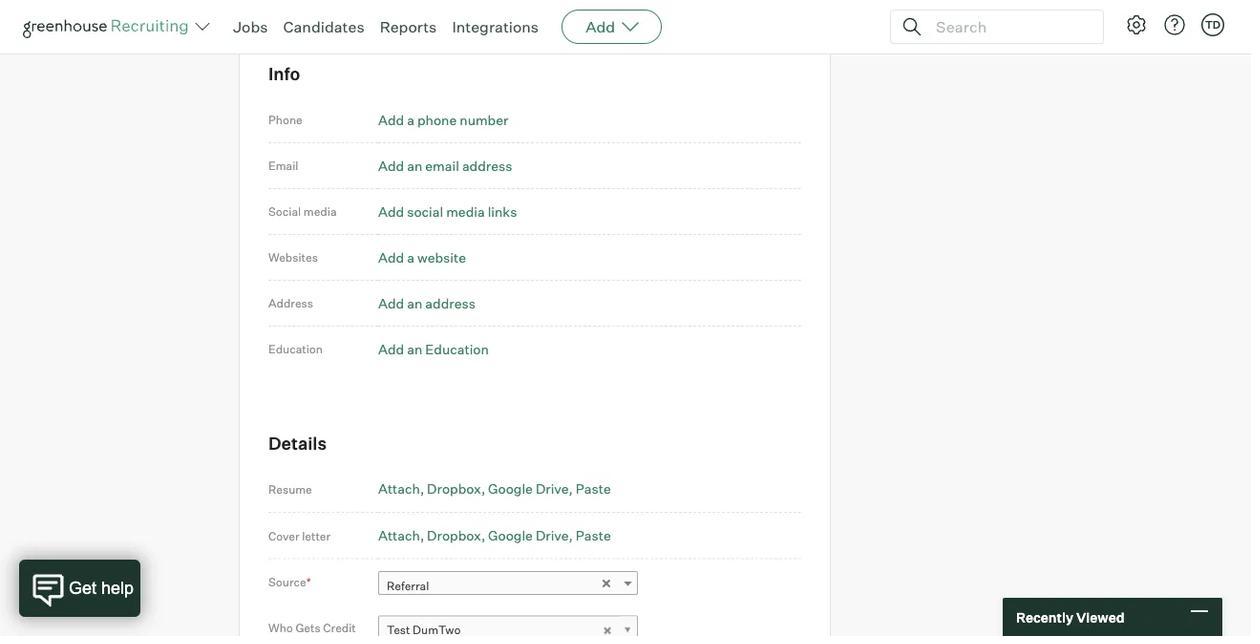 Task type: locate. For each thing, give the bounding box(es) containing it.
2 dropbox link from the top
[[427, 527, 485, 544]]

website
[[417, 249, 466, 265]]

1 paste from the top
[[576, 481, 611, 497]]

add social media links link
[[378, 203, 517, 220]]

1 vertical spatial drive
[[536, 527, 569, 544]]

education down 'address'
[[268, 342, 323, 356]]

2 a from the top
[[407, 249, 414, 265]]

0 vertical spatial an
[[407, 157, 422, 174]]

an
[[407, 157, 422, 174], [407, 295, 422, 311], [407, 340, 422, 357]]

add an education link
[[378, 340, 489, 357]]

0 vertical spatial attach link
[[378, 481, 424, 497]]

td button
[[1198, 10, 1228, 40]]

0 vertical spatial attach
[[378, 481, 420, 497]]

paste
[[576, 481, 611, 497], [576, 527, 611, 544]]

1 vertical spatial an
[[407, 295, 422, 311]]

media left links
[[446, 203, 485, 220]]

attach
[[378, 481, 420, 497], [378, 527, 420, 544]]

media
[[446, 203, 485, 220], [304, 204, 337, 219]]

1 vertical spatial attach
[[378, 527, 420, 544]]

add for add an address
[[378, 295, 404, 311]]

2 paste from the top
[[576, 527, 611, 544]]

1 vertical spatial paste link
[[576, 527, 611, 544]]

0 vertical spatial drive
[[536, 481, 569, 497]]

google drive link
[[488, 481, 573, 497], [488, 527, 573, 544]]

2 vertical spatial an
[[407, 340, 422, 357]]

education down add an address
[[425, 340, 489, 357]]

0 horizontal spatial media
[[304, 204, 337, 219]]

dropbox link
[[427, 481, 485, 497], [427, 527, 485, 544]]

0 vertical spatial dropbox link
[[427, 481, 485, 497]]

address
[[462, 157, 512, 174], [425, 295, 476, 311]]

0 horizontal spatial education
[[268, 342, 323, 356]]

number
[[460, 111, 508, 128]]

1 vertical spatial a
[[407, 249, 414, 265]]

0 vertical spatial paste link
[[576, 481, 611, 497]]

2 attach dropbox google drive paste from the top
[[378, 527, 611, 544]]

an left email
[[407, 157, 422, 174]]

add an education
[[378, 340, 489, 357]]

1 an from the top
[[407, 157, 422, 174]]

0 vertical spatial a
[[407, 111, 414, 128]]

1 drive from the top
[[536, 481, 569, 497]]

email
[[268, 158, 298, 173]]

1 vertical spatial google drive link
[[488, 527, 573, 544]]

add an email address
[[378, 157, 512, 174]]

reports link
[[380, 17, 437, 36]]

attach link for resume
[[378, 481, 424, 497]]

address down website
[[425, 295, 476, 311]]

1 dropbox from the top
[[427, 481, 481, 497]]

an for address
[[407, 295, 422, 311]]

1 vertical spatial attach link
[[378, 527, 424, 544]]

a
[[407, 111, 414, 128], [407, 249, 414, 265]]

2 google drive link from the top
[[488, 527, 573, 544]]

add an email address link
[[378, 157, 512, 174]]

address
[[268, 296, 313, 310]]

1 attach from the top
[[378, 481, 420, 497]]

2 google from the top
[[488, 527, 533, 544]]

a for website
[[407, 249, 414, 265]]

0 vertical spatial dropbox
[[427, 481, 481, 497]]

add
[[586, 17, 615, 36], [378, 111, 404, 128], [378, 157, 404, 174], [378, 203, 404, 220], [378, 249, 404, 265], [378, 295, 404, 311], [378, 340, 404, 357]]

attach dropbox google drive paste
[[378, 481, 611, 497], [378, 527, 611, 544]]

0 vertical spatial google drive link
[[488, 481, 573, 497]]

1 google from the top
[[488, 481, 533, 497]]

an down add a website at the top left of page
[[407, 295, 422, 311]]

1 dropbox link from the top
[[427, 481, 485, 497]]

2 attach link from the top
[[378, 527, 424, 544]]

cover
[[268, 529, 299, 543]]

a left phone
[[407, 111, 414, 128]]

1 vertical spatial address
[[425, 295, 476, 311]]

add an address
[[378, 295, 476, 311]]

1 attach link from the top
[[378, 481, 424, 497]]

1 a from the top
[[407, 111, 414, 128]]

3 an from the top
[[407, 340, 422, 357]]

add button
[[562, 10, 662, 44]]

0 vertical spatial paste
[[576, 481, 611, 497]]

an down add an address
[[407, 340, 422, 357]]

1 vertical spatial attach dropbox google drive paste
[[378, 527, 611, 544]]

social media
[[268, 204, 337, 219]]

1 paste link from the top
[[576, 481, 611, 497]]

source *
[[268, 575, 311, 589]]

attach for cover letter
[[378, 527, 420, 544]]

google
[[488, 481, 533, 497], [488, 527, 533, 544]]

2 dropbox from the top
[[427, 527, 481, 544]]

attach link for cover letter
[[378, 527, 424, 544]]

media right "social"
[[304, 204, 337, 219]]

viewed
[[1076, 609, 1125, 625]]

Search text field
[[931, 13, 1086, 41]]

paste link
[[576, 481, 611, 497], [576, 527, 611, 544]]

google for resume
[[488, 481, 533, 497]]

drive for cover letter
[[536, 527, 569, 544]]

dropbox
[[427, 481, 481, 497], [427, 527, 481, 544]]

address right email
[[462, 157, 512, 174]]

drive
[[536, 481, 569, 497], [536, 527, 569, 544]]

1 attach dropbox google drive paste from the top
[[378, 481, 611, 497]]

1 google drive link from the top
[[488, 481, 573, 497]]

1 vertical spatial dropbox
[[427, 527, 481, 544]]

1 vertical spatial google
[[488, 527, 533, 544]]

info
[[268, 63, 300, 84]]

resume
[[268, 482, 312, 497]]

social
[[268, 204, 301, 219]]

a left website
[[407, 249, 414, 265]]

attach link
[[378, 481, 424, 497], [378, 527, 424, 544]]

configure image
[[1125, 13, 1148, 36]]

add inside popup button
[[586, 17, 615, 36]]

0 vertical spatial google
[[488, 481, 533, 497]]

1 horizontal spatial media
[[446, 203, 485, 220]]

dropbox for cover letter
[[427, 527, 481, 544]]

1 vertical spatial paste
[[576, 527, 611, 544]]

2 paste link from the top
[[576, 527, 611, 544]]

a for phone
[[407, 111, 414, 128]]

education
[[425, 340, 489, 357], [268, 342, 323, 356]]

referral
[[387, 578, 429, 593]]

reports
[[380, 17, 437, 36]]

0 vertical spatial attach dropbox google drive paste
[[378, 481, 611, 497]]

dropbox for resume
[[427, 481, 481, 497]]

2 an from the top
[[407, 295, 422, 311]]

1 vertical spatial dropbox link
[[427, 527, 485, 544]]

add for add
[[586, 17, 615, 36]]

2 attach from the top
[[378, 527, 420, 544]]

2 drive from the top
[[536, 527, 569, 544]]



Task type: vqa. For each thing, say whether or not it's contained in the screenshot.
links on the top
yes



Task type: describe. For each thing, give the bounding box(es) containing it.
referral link
[[378, 571, 638, 599]]

social
[[407, 203, 443, 220]]

google drive link for resume
[[488, 481, 573, 497]]

add for add a website
[[378, 249, 404, 265]]

an for education
[[407, 340, 422, 357]]

add for add an education
[[378, 340, 404, 357]]

add social media links
[[378, 203, 517, 220]]

paste link for resume
[[576, 481, 611, 497]]

paste for resume
[[576, 481, 611, 497]]

candidates link
[[283, 17, 364, 36]]

recently viewed
[[1016, 609, 1125, 625]]

add a phone number link
[[378, 111, 508, 128]]

add for add an email address
[[378, 157, 404, 174]]

candidates
[[283, 17, 364, 36]]

recently
[[1016, 609, 1073, 625]]

dropbox link for cover letter
[[427, 527, 485, 544]]

gets
[[296, 620, 321, 635]]

add for add social media links
[[378, 203, 404, 220]]

attach dropbox google drive paste for cover letter
[[378, 527, 611, 544]]

integrations
[[452, 17, 539, 36]]

drive for resume
[[536, 481, 569, 497]]

td
[[1205, 18, 1221, 31]]

phone
[[417, 111, 457, 128]]

google for cover letter
[[488, 527, 533, 544]]

add a website link
[[378, 249, 466, 265]]

greenhouse recruiting image
[[23, 15, 195, 38]]

letter
[[302, 529, 331, 543]]

websites
[[268, 250, 318, 264]]

who gets credit
[[268, 620, 356, 635]]

attach for resume
[[378, 481, 420, 497]]

email
[[425, 157, 459, 174]]

google drive link for cover letter
[[488, 527, 573, 544]]

*
[[306, 575, 311, 589]]

paste link for cover letter
[[576, 527, 611, 544]]

attach dropbox google drive paste for resume
[[378, 481, 611, 497]]

source
[[268, 575, 306, 589]]

add for add a phone number
[[378, 111, 404, 128]]

an for email
[[407, 157, 422, 174]]

integrations link
[[452, 17, 539, 36]]

paste for cover letter
[[576, 527, 611, 544]]

add a phone number
[[378, 111, 508, 128]]

add an address link
[[378, 295, 476, 311]]

credit
[[323, 620, 356, 635]]

1 horizontal spatial education
[[425, 340, 489, 357]]

who
[[268, 620, 293, 635]]

add a website
[[378, 249, 466, 265]]

td button
[[1201, 13, 1224, 36]]

dropbox link for resume
[[427, 481, 485, 497]]

details
[[268, 432, 327, 454]]

0 vertical spatial address
[[462, 157, 512, 174]]

links
[[488, 203, 517, 220]]

jobs
[[233, 17, 268, 36]]

cover letter
[[268, 529, 331, 543]]

phone
[[268, 113, 303, 127]]

jobs link
[[233, 17, 268, 36]]



